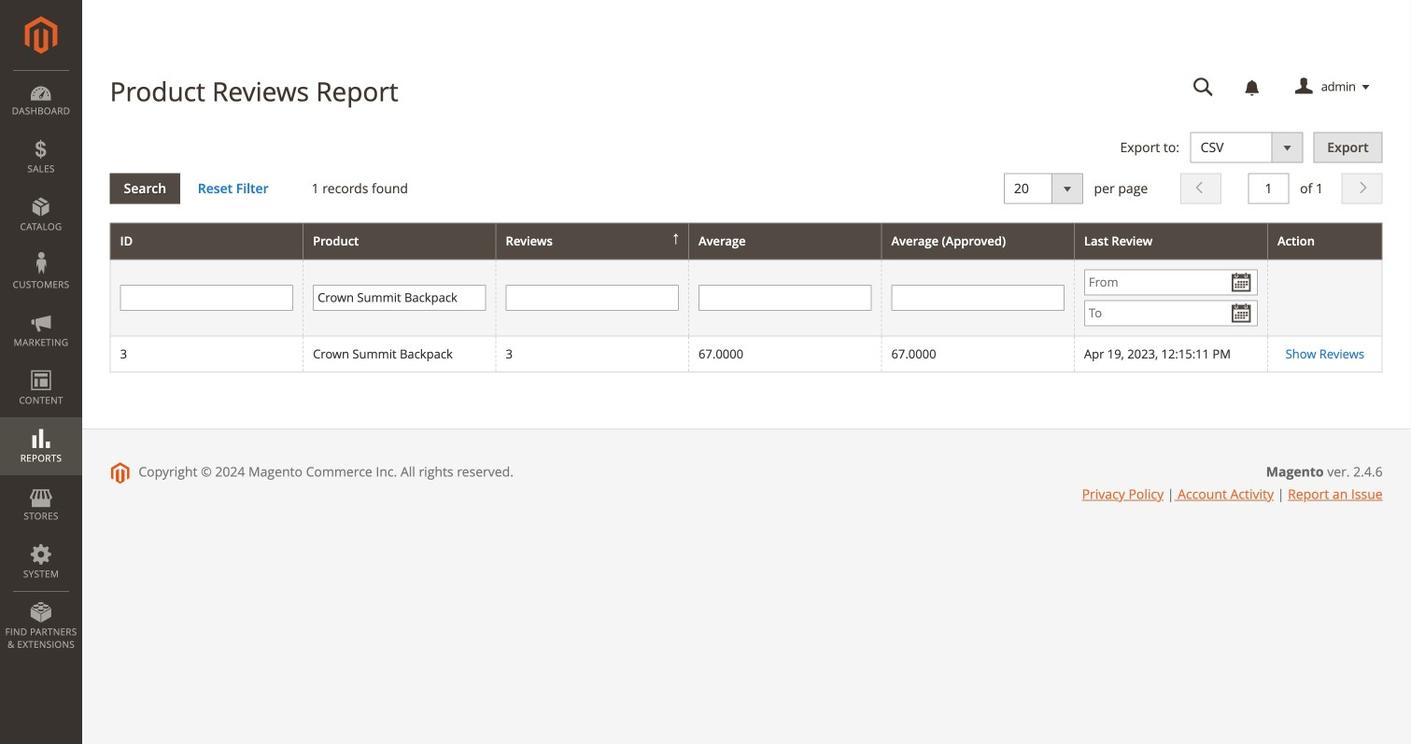 Task type: describe. For each thing, give the bounding box(es) containing it.
To text field
[[1084, 300, 1258, 326]]

magento admin panel image
[[25, 16, 57, 54]]



Task type: locate. For each thing, give the bounding box(es) containing it.
menu bar
[[0, 70, 82, 661]]

None text field
[[120, 285, 293, 311], [506, 285, 679, 311], [699, 285, 872, 311], [892, 285, 1065, 311], [120, 285, 293, 311], [506, 285, 679, 311], [699, 285, 872, 311], [892, 285, 1065, 311]]

None text field
[[1180, 71, 1227, 104], [1248, 173, 1290, 204], [313, 285, 486, 311], [1180, 71, 1227, 104], [1248, 173, 1290, 204], [313, 285, 486, 311]]

From text field
[[1084, 269, 1258, 296]]



